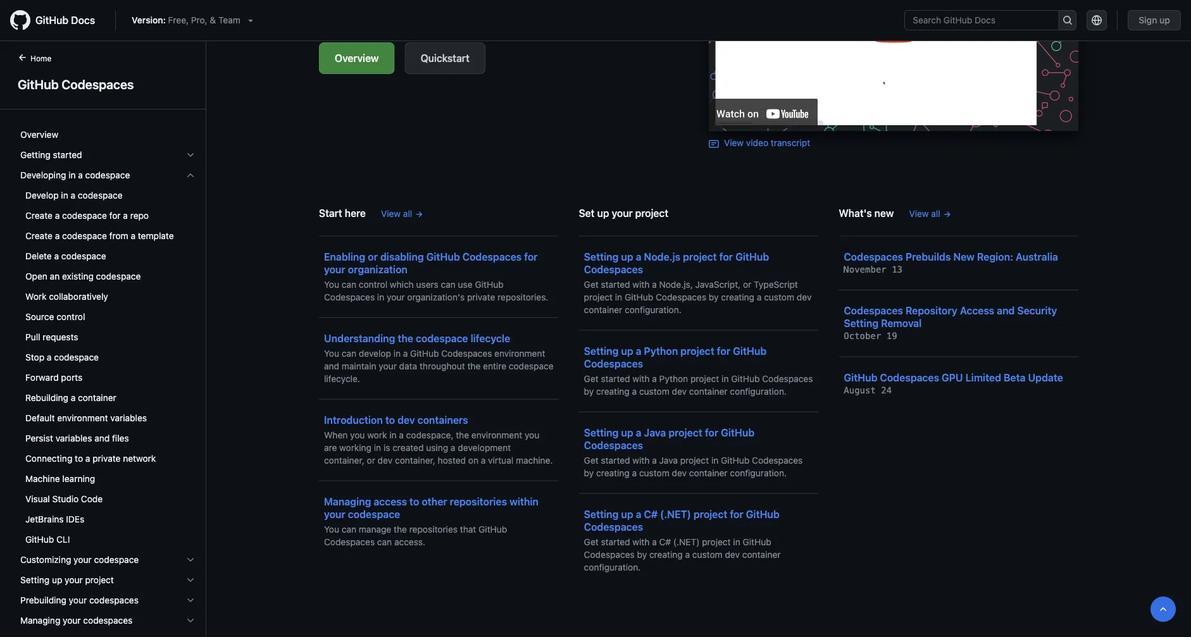 Task type: vqa. For each thing, say whether or not it's contained in the screenshot.


Task type: locate. For each thing, give the bounding box(es) containing it.
1 vertical spatial private
[[93, 454, 121, 464]]

managing inside dropdown button
[[20, 616, 60, 626]]

get inside setting up a c# (.net) project for github codespaces get started with a c# (.net) project in github codespaces by creating a custom dev container configuration.
[[584, 537, 599, 547]]

managing down "prebuilding"
[[20, 616, 60, 626]]

0 horizontal spatial all
[[403, 208, 412, 219]]

codespace up throughout
[[416, 332, 468, 344]]

4 sc 9kayk9 0 image from the top
[[185, 596, 196, 606]]

view video transcript
[[724, 138, 810, 148]]

control inside 'link'
[[56, 312, 85, 322]]

None search field
[[905, 10, 1077, 30]]

connecting to a private network link
[[15, 449, 201, 469]]

creating inside setting up a c# (.net) project for github codespaces get started with a c# (.net) project in github codespaces by creating a custom dev container configuration.
[[649, 549, 683, 560]]

understanding
[[324, 332, 395, 344]]

with for java
[[633, 455, 650, 466]]

private down use
[[467, 292, 495, 302]]

to left other
[[410, 496, 419, 508]]

0 horizontal spatial container,
[[324, 455, 364, 466]]

0 vertical spatial java
[[644, 427, 666, 439]]

sc 9kayk9 0 image for managing your codespaces
[[185, 616, 196, 626]]

a inside understanding the codespace lifecycle you can develop in a github codespaces environment and maintain your data throughout the entire codespace lifecycle.
[[403, 348, 408, 359]]

codespaces
[[62, 77, 134, 91], [462, 251, 522, 263], [844, 251, 903, 263], [584, 263, 643, 275], [324, 292, 375, 302], [656, 292, 707, 302], [844, 305, 903, 317], [441, 348, 492, 359], [584, 358, 643, 370], [880, 372, 939, 384], [762, 373, 813, 384], [584, 439, 643, 451], [752, 455, 803, 466], [584, 521, 643, 533], [324, 537, 375, 547], [584, 549, 635, 560]]

creating inside setting up a java project for github codespaces get started with a java project in github codespaces by creating a custom dev container configuration.
[[596, 468, 630, 478]]

3 get from the top
[[584, 455, 599, 466]]

data
[[399, 361, 417, 371]]

pull
[[25, 332, 40, 342]]

2 developing in a codespace element from the top
[[10, 185, 206, 550]]

scroll to top image
[[1158, 605, 1169, 615]]

codespace
[[85, 170, 130, 180], [78, 190, 123, 201], [62, 210, 107, 221], [62, 231, 107, 241], [61, 251, 106, 261], [96, 271, 141, 282], [416, 332, 468, 344], [54, 352, 99, 363], [509, 361, 554, 371], [348, 508, 400, 520], [94, 555, 139, 565]]

1 horizontal spatial private
[[467, 292, 495, 302]]

0 horizontal spatial c#
[[644, 508, 658, 520]]

stop a codespace
[[25, 352, 99, 363]]

developing in a codespace element containing developing in a codespace
[[10, 165, 206, 550]]

1 sc 9kayk9 0 image from the top
[[185, 150, 196, 160]]

0 horizontal spatial to
[[75, 454, 83, 464]]

1 vertical spatial overview
[[20, 129, 58, 140]]

view all link up prebuilds
[[909, 207, 952, 220]]

and right access
[[997, 305, 1015, 317]]

2 vertical spatial to
[[410, 496, 419, 508]]

all for new
[[931, 208, 940, 219]]

a inside dropdown button
[[78, 170, 83, 180]]

0 vertical spatial codespaces
[[89, 595, 139, 606]]

0 vertical spatial python
[[644, 345, 678, 357]]

set
[[579, 207, 595, 219]]

select language: current language is english image
[[1092, 15, 1102, 25]]

up inside setting up a c# (.net) project for github codespaces get started with a c# (.net) project in github codespaces by creating a custom dev container configuration.
[[621, 508, 633, 520]]

for for setting up a node.js project for github codespaces
[[720, 251, 733, 263]]

sc 9kayk9 0 image for prebuilding your codespaces
[[185, 596, 196, 606]]

pull requests link
[[15, 327, 201, 348]]

machine learning
[[25, 474, 95, 484]]

triangle down image
[[245, 15, 256, 25]]

0 vertical spatial control
[[359, 279, 387, 290]]

environment up the entire
[[494, 348, 545, 359]]

2 vertical spatial and
[[94, 433, 110, 444]]

for inside enabling or disabling github codespaces for your organization you can control which users can use github codespaces in your organization's private repositories.
[[524, 251, 538, 263]]

stop
[[25, 352, 44, 363]]

1 horizontal spatial c#
[[659, 537, 671, 547]]

custom inside setting up a java project for github codespaces get started with a java project in github codespaces by creating a custom dev container configuration.
[[639, 468, 670, 478]]

repositories up access.
[[409, 524, 458, 535]]

you inside enabling or disabling github codespaces for your organization you can control which users can use github codespaces in your organization's private repositories.
[[324, 279, 339, 290]]

to up work
[[385, 414, 395, 426]]

october 19 element
[[844, 331, 897, 342]]

view all link up 'disabling' at the left top
[[381, 207, 423, 220]]

0 horizontal spatial control
[[56, 312, 85, 322]]

codespaces down setting up your project dropdown button in the left bottom of the page
[[89, 595, 139, 606]]

0 horizontal spatial view
[[381, 208, 401, 219]]

project
[[635, 207, 669, 219], [683, 251, 717, 263], [584, 292, 613, 302], [681, 345, 715, 357], [691, 373, 719, 384], [669, 427, 703, 439], [680, 455, 709, 466], [694, 508, 728, 520], [702, 537, 731, 547], [85, 575, 114, 586]]

codespaces inside "github codespaces gpu limited beta update august 24"
[[880, 372, 939, 384]]

november
[[844, 264, 887, 275]]

video
[[746, 138, 769, 148]]

control down organization
[[359, 279, 387, 290]]

1 vertical spatial managing
[[20, 616, 60, 626]]

sc 9kayk9 0 image inside customizing your codespace dropdown button
[[185, 555, 196, 565]]

up for setting up a java project for github codespaces get started with a java project in github codespaces by creating a custom dev container configuration.
[[621, 427, 633, 439]]

sc 9kayk9 0 image
[[185, 575, 196, 586], [185, 616, 196, 626]]

1 horizontal spatial to
[[385, 414, 395, 426]]

1 vertical spatial you
[[324, 348, 339, 359]]

create down develop
[[25, 210, 53, 221]]

up for set up your project
[[597, 207, 609, 219]]

with inside setting up a python project for github codespaces get started with a python project in github codespaces by creating a custom dev container configuration.
[[633, 373, 650, 384]]

environment inside "introduction to dev containers when you work in a codespace, the environment you are working in is created using a development container, or dev container, hosted on a virtual machine."
[[472, 430, 522, 440]]

view all link for start here
[[381, 207, 423, 220]]

delete
[[25, 251, 52, 261]]

access
[[374, 496, 407, 508]]

can up maintain
[[342, 348, 356, 359]]

3 you from the top
[[324, 524, 339, 535]]

sc 9kayk9 0 image for setting up your project
[[185, 575, 196, 586]]

1 vertical spatial java
[[659, 455, 678, 466]]

organization's
[[407, 292, 465, 302]]

developing in a codespace
[[20, 170, 130, 180]]

started inside setting up a java project for github codespaces get started with a java project in github codespaces by creating a custom dev container configuration.
[[601, 455, 630, 466]]

1 horizontal spatial view all link
[[909, 207, 952, 220]]

2 with from the top
[[633, 373, 650, 384]]

codespaces inside managing access to other repositories within your codespace you can manage the repositories that github codespaces can access.
[[324, 537, 375, 547]]

creating
[[721, 292, 755, 302], [596, 386, 630, 397], [596, 468, 630, 478], [649, 549, 683, 560]]

1 vertical spatial codespaces
[[83, 616, 133, 626]]

work
[[25, 291, 47, 302]]

1 create from the top
[[25, 210, 53, 221]]

started inside setting up a c# (.net) project for github codespaces get started with a c# (.net) project in github codespaces by creating a custom dev container configuration.
[[601, 537, 630, 547]]

custom inside setting up a node.js project for github codespaces get started with a node.js, javascript, or typescript project in github codespaces by creating a custom dev container configuration.
[[764, 292, 794, 302]]

managing
[[324, 496, 371, 508], [20, 616, 60, 626]]

0 horizontal spatial overview
[[20, 129, 58, 140]]

prebuilding your codespaces button
[[15, 591, 201, 611]]

github inside "github codespaces gpu limited beta update august 24"
[[844, 372, 878, 384]]

1 horizontal spatial view all
[[909, 208, 940, 219]]

1 vertical spatial control
[[56, 312, 85, 322]]

1 get from the top
[[584, 279, 599, 290]]

setting inside "codespaces repository access and security setting removal october 19"
[[844, 317, 879, 329]]

0 vertical spatial overview link
[[319, 42, 395, 74]]

control down work collaboratively at the top of page
[[56, 312, 85, 322]]

sc 9kayk9 0 image inside getting started dropdown button
[[185, 150, 196, 160]]

1 vertical spatial and
[[324, 361, 339, 371]]

0 horizontal spatial variables
[[56, 433, 92, 444]]

created
[[393, 442, 424, 453]]

2 horizontal spatial view
[[909, 208, 929, 219]]

containers
[[418, 414, 468, 426]]

3 sc 9kayk9 0 image from the top
[[185, 555, 196, 565]]

github codespaces
[[18, 77, 134, 91]]

2 you from the top
[[324, 348, 339, 359]]

2 vertical spatial or
[[367, 455, 375, 466]]

repositories up that
[[450, 496, 507, 508]]

0 vertical spatial environment
[[494, 348, 545, 359]]

13
[[892, 264, 903, 275]]

code
[[81, 494, 103, 504]]

configuration.
[[625, 304, 682, 315], [730, 386, 787, 397], [730, 468, 787, 478], [584, 562, 641, 573]]

to inside "introduction to dev containers when you work in a codespace, the environment you are working in is created using a development container, or dev container, hosted on a virtual machine."
[[385, 414, 395, 426]]

0 vertical spatial (.net)
[[660, 508, 691, 520]]

a inside "link"
[[54, 251, 59, 261]]

variables down default environment variables
[[56, 433, 92, 444]]

environment up persist variables and files
[[57, 413, 108, 423]]

0 vertical spatial or
[[368, 251, 378, 263]]

in inside setting up a python project for github codespaces get started with a python project in github codespaces by creating a custom dev container configuration.
[[722, 373, 729, 384]]

container, down created
[[395, 455, 435, 466]]

by
[[709, 292, 719, 302], [584, 386, 594, 397], [584, 468, 594, 478], [637, 549, 647, 560]]

you
[[324, 279, 339, 290], [324, 348, 339, 359], [324, 524, 339, 535]]

to inside github codespaces element
[[75, 454, 83, 464]]

2 sc 9kayk9 0 image from the top
[[185, 616, 196, 626]]

security
[[1017, 305, 1057, 317]]

0 horizontal spatial overview link
[[15, 125, 201, 145]]

1 vertical spatial variables
[[56, 433, 92, 444]]

container inside setting up a c# (.net) project for github codespaces get started with a c# (.net) project in github codespaces by creating a custom dev container configuration.
[[742, 549, 781, 560]]

2 horizontal spatial to
[[410, 496, 419, 508]]

codespace down github cli link
[[94, 555, 139, 565]]

november 13 element
[[844, 264, 903, 275]]

get inside setting up a node.js project for github codespaces get started with a node.js, javascript, or typescript project in github codespaces by creating a custom dev container configuration.
[[584, 279, 599, 290]]

within
[[510, 496, 539, 508]]

codespaces up managing your organization element
[[83, 616, 133, 626]]

customizing your codespace
[[20, 555, 139, 565]]

what's
[[839, 207, 872, 219]]

with for python
[[633, 373, 650, 384]]

0 horizontal spatial and
[[94, 433, 110, 444]]

1 vertical spatial to
[[75, 454, 83, 464]]

Search GitHub Docs search field
[[905, 11, 1059, 30]]

private
[[467, 292, 495, 302], [93, 454, 121, 464]]

other
[[422, 496, 447, 508]]

up
[[1160, 15, 1170, 25], [597, 207, 609, 219], [621, 251, 633, 263], [621, 345, 633, 357], [621, 427, 633, 439], [621, 508, 633, 520], [52, 575, 62, 586]]

up inside setting up a python project for github codespaces get started with a python project in github codespaces by creating a custom dev container configuration.
[[621, 345, 633, 357]]

the up access.
[[394, 524, 407, 535]]

0 vertical spatial you
[[324, 279, 339, 290]]

0 vertical spatial managing
[[324, 496, 371, 508]]

managing your codespaces
[[20, 616, 133, 626]]

container, down working
[[324, 455, 364, 466]]

use
[[458, 279, 473, 290]]

0 vertical spatial c#
[[644, 508, 658, 520]]

link image
[[709, 139, 719, 149]]

configuration. inside setting up a node.js project for github codespaces get started with a node.js, javascript, or typescript project in github codespaces by creating a custom dev container configuration.
[[625, 304, 682, 315]]

view all right here
[[381, 208, 412, 219]]

work collaboratively link
[[15, 287, 201, 307]]

3 with from the top
[[633, 455, 650, 466]]

codespace down developing in a codespace dropdown button
[[78, 190, 123, 201]]

disabling
[[380, 251, 424, 263]]

sc 9kayk9 0 image inside prebuilding your codespaces dropdown button
[[185, 596, 196, 606]]

environment inside understanding the codespace lifecycle you can develop in a github codespaces environment and maintain your data throughout the entire codespace lifecycle.
[[494, 348, 545, 359]]

with inside setting up a node.js project for github codespaces get started with a node.js, javascript, or typescript project in github codespaces by creating a custom dev container configuration.
[[633, 279, 650, 290]]

up inside setting up a node.js project for github codespaces get started with a node.js, javascript, or typescript project in github codespaces by creating a custom dev container configuration.
[[621, 251, 633, 263]]

october
[[844, 331, 881, 342]]

1 vertical spatial overview link
[[15, 125, 201, 145]]

0 vertical spatial variables
[[110, 413, 147, 423]]

codespaces inside understanding the codespace lifecycle you can develop in a github codespaces environment and maintain your data throughout the entire codespace lifecycle.
[[441, 348, 492, 359]]

1 horizontal spatial overview
[[335, 52, 379, 64]]

to up learning
[[75, 454, 83, 464]]

you inside managing access to other repositories within your codespace you can manage the repositories that github codespaces can access.
[[324, 524, 339, 535]]

control inside enabling or disabling github codespaces for your organization you can control which users can use github codespaces in your organization's private repositories.
[[359, 279, 387, 290]]

work collaboratively
[[25, 291, 108, 302]]

1 vertical spatial create
[[25, 231, 53, 241]]

can
[[342, 279, 356, 290], [441, 279, 456, 290], [342, 348, 356, 359], [342, 524, 356, 535], [377, 537, 392, 547]]

view right new
[[909, 208, 929, 219]]

codespaces for prebuilding your codespaces
[[89, 595, 139, 606]]

started inside setting up a node.js project for github codespaces get started with a node.js, javascript, or typescript project in github codespaces by creating a custom dev container configuration.
[[601, 279, 630, 290]]

codespaces for managing your codespaces
[[83, 616, 133, 626]]

configuration. inside setting up a java project for github codespaces get started with a java project in github codespaces by creating a custom dev container configuration.
[[730, 468, 787, 478]]

and up lifecycle.
[[324, 361, 339, 371]]

sc 9kayk9 0 image inside setting up your project dropdown button
[[185, 575, 196, 586]]

codespace up manage
[[348, 508, 400, 520]]

1 view all link from the left
[[381, 207, 423, 220]]

1 vertical spatial sc 9kayk9 0 image
[[185, 616, 196, 626]]

2 all from the left
[[931, 208, 940, 219]]

started for setting up a node.js project for github codespaces
[[601, 279, 630, 290]]

codespace down "delete a codespace" "link"
[[96, 271, 141, 282]]

setting inside setting up a python project for github codespaces get started with a python project in github codespaces by creating a custom dev container configuration.
[[584, 345, 619, 357]]

setting inside dropdown button
[[20, 575, 50, 586]]

stop a codespace link
[[15, 348, 201, 368]]

1 horizontal spatial container,
[[395, 455, 435, 466]]

setting for setting up a python project for github codespaces
[[584, 345, 619, 357]]

files
[[112, 433, 129, 444]]

organization
[[348, 263, 408, 275]]

which
[[390, 279, 414, 290]]

view
[[724, 138, 744, 148], [381, 208, 401, 219], [909, 208, 929, 219]]

1 vertical spatial repositories
[[409, 524, 458, 535]]

for inside setting up a python project for github codespaces get started with a python project in github codespaces by creating a custom dev container configuration.
[[717, 345, 731, 357]]

or up organization
[[368, 251, 378, 263]]

create for create a codespace for a repo
[[25, 210, 53, 221]]

get inside setting up a java project for github codespaces get started with a java project in github codespaces by creating a custom dev container configuration.
[[584, 455, 599, 466]]

0 vertical spatial private
[[467, 292, 495, 302]]

1 view all from the left
[[381, 208, 412, 219]]

container inside "rebuilding a container" link
[[78, 393, 116, 403]]

node.js,
[[659, 279, 693, 290]]

from
[[109, 231, 128, 241]]

overview inside github codespaces element
[[20, 129, 58, 140]]

all up 'disabling' at the left top
[[403, 208, 412, 219]]

java
[[644, 427, 666, 439], [659, 455, 678, 466]]

the left the entire
[[467, 361, 481, 371]]

or down working
[[367, 455, 375, 466]]

container
[[584, 304, 622, 315], [689, 386, 728, 397], [78, 393, 116, 403], [689, 468, 728, 478], [742, 549, 781, 560]]

2 vertical spatial environment
[[472, 430, 522, 440]]

0 vertical spatial create
[[25, 210, 53, 221]]

develop in a codespace link
[[15, 185, 201, 206]]

0 horizontal spatial you
[[350, 430, 365, 440]]

managing your codespaces button
[[15, 611, 201, 631]]

what's new
[[839, 207, 894, 219]]

view all for what's new
[[909, 208, 940, 219]]

or inside "introduction to dev containers when you work in a codespace, the environment you are working in is created using a development container, or dev container, hosted on a virtual machine."
[[367, 455, 375, 466]]

start
[[319, 207, 342, 219]]

4 with from the top
[[633, 537, 650, 547]]

1 vertical spatial environment
[[57, 413, 108, 423]]

1 with from the top
[[633, 279, 650, 290]]

up inside setting up a java project for github codespaces get started with a java project in github codespaces by creating a custom dev container configuration.
[[621, 427, 633, 439]]

for inside setting up a java project for github codespaces get started with a java project in github codespaces by creating a custom dev container configuration.
[[705, 427, 719, 439]]

project inside dropdown button
[[85, 575, 114, 586]]

0 vertical spatial sc 9kayk9 0 image
[[185, 575, 196, 586]]

up for setting up a c# (.net) project for github codespaces get started with a c# (.net) project in github codespaces by creating a custom dev container configuration.
[[621, 508, 633, 520]]

in inside setting up a java project for github codespaces get started with a java project in github codespaces by creating a custom dev container configuration.
[[711, 455, 719, 466]]

machine
[[25, 474, 60, 484]]

0 vertical spatial to
[[385, 414, 395, 426]]

create
[[25, 210, 53, 221], [25, 231, 53, 241]]

developing in a codespace element containing develop in a codespace
[[10, 185, 206, 550]]

can left use
[[441, 279, 456, 290]]

on
[[468, 455, 479, 466]]

tooltip
[[1151, 597, 1176, 622]]

1 vertical spatial or
[[743, 279, 752, 290]]

for inside setting up a c# (.net) project for github codespaces get started with a c# (.net) project in github codespaces by creating a custom dev container configuration.
[[730, 508, 744, 520]]

prebuilds
[[906, 251, 951, 263]]

working
[[339, 442, 372, 453]]

1 developing in a codespace element from the top
[[10, 165, 206, 550]]

setting inside setting up a java project for github codespaces get started with a java project in github codespaces by creating a custom dev container configuration.
[[584, 427, 619, 439]]

pro,
[[191, 15, 207, 25]]

container,
[[324, 455, 364, 466], [395, 455, 435, 466]]

0 horizontal spatial private
[[93, 454, 121, 464]]

2 create from the top
[[25, 231, 53, 241]]

you up working
[[350, 430, 365, 440]]

entire
[[483, 361, 506, 371]]

1 horizontal spatial and
[[324, 361, 339, 371]]

custom inside setting up a c# (.net) project for github codespaces get started with a c# (.net) project in github codespaces by creating a custom dev container configuration.
[[692, 549, 723, 560]]

with for node.js
[[633, 279, 650, 290]]

to for connecting
[[75, 454, 83, 464]]

create up delete
[[25, 231, 53, 241]]

quickstart link
[[405, 42, 485, 74]]

managing your organization element
[[10, 631, 206, 637]]

1 horizontal spatial managing
[[324, 496, 371, 508]]

1 horizontal spatial you
[[525, 430, 540, 440]]

2 sc 9kayk9 0 image from the top
[[185, 170, 196, 180]]

managing inside managing access to other repositories within your codespace you can manage the repositories that github codespaces can access.
[[324, 496, 371, 508]]

started inside setting up a python project for github codespaces get started with a python project in github codespaces by creating a custom dev container configuration.
[[601, 373, 630, 384]]

1 sc 9kayk9 0 image from the top
[[185, 575, 196, 586]]

variables up files
[[110, 413, 147, 423]]

2 vertical spatial you
[[324, 524, 339, 535]]

development
[[458, 442, 511, 453]]

all up prebuilds
[[931, 208, 940, 219]]

you left manage
[[324, 524, 339, 535]]

new
[[953, 251, 975, 263]]

home
[[30, 54, 51, 63]]

2 horizontal spatial and
[[997, 305, 1015, 317]]

sc 9kayk9 0 image
[[185, 150, 196, 160], [185, 170, 196, 180], [185, 555, 196, 565], [185, 596, 196, 606]]

you for enabling or disabling github codespaces for your organization
[[324, 279, 339, 290]]

and inside github codespaces element
[[94, 433, 110, 444]]

the down containers
[[456, 430, 469, 440]]

you up machine.
[[525, 430, 540, 440]]

with inside setting up a java project for github codespaces get started with a java project in github codespaces by creating a custom dev container configuration.
[[633, 455, 650, 466]]

github cli link
[[15, 530, 201, 550]]

you down enabling at the top left of page
[[324, 279, 339, 290]]

environment up development
[[472, 430, 522, 440]]

or
[[368, 251, 378, 263], [743, 279, 752, 290], [367, 455, 375, 466]]

1 you from the left
[[350, 430, 365, 440]]

you up lifecycle.
[[324, 348, 339, 359]]

0 vertical spatial and
[[997, 305, 1015, 317]]

by inside setting up a node.js project for github codespaces get started with a node.js, javascript, or typescript project in github codespaces by creating a custom dev container configuration.
[[709, 292, 719, 302]]

codespace up open an existing codespace
[[61, 251, 106, 261]]

2 view all from the left
[[909, 208, 940, 219]]

developing in a codespace element
[[10, 165, 206, 550], [10, 185, 206, 550]]

overview link
[[319, 42, 395, 74], [15, 125, 201, 145]]

to
[[385, 414, 395, 426], [75, 454, 83, 464], [410, 496, 419, 508]]

1 horizontal spatial control
[[359, 279, 387, 290]]

maintain
[[342, 361, 376, 371]]

managing up manage
[[324, 496, 371, 508]]

by inside setting up a python project for github codespaces get started with a python project in github codespaces by creating a custom dev container configuration.
[[584, 386, 594, 397]]

1 all from the left
[[403, 208, 412, 219]]

up for setting up your project
[[52, 575, 62, 586]]

open an existing codespace
[[25, 271, 141, 282]]

for for setting up a java project for github codespaces
[[705, 427, 719, 439]]

2 view all link from the left
[[909, 207, 952, 220]]

view right here
[[381, 208, 401, 219]]

view right the "link" image
[[724, 138, 744, 148]]

started for setting up a python project for github codespaces
[[601, 373, 630, 384]]

view all right new
[[909, 208, 940, 219]]

4 get from the top
[[584, 537, 599, 547]]

setting inside setting up a c# (.net) project for github codespaces get started with a c# (.net) project in github codespaces by creating a custom dev container configuration.
[[584, 508, 619, 520]]

and left files
[[94, 433, 110, 444]]

transcript
[[771, 138, 810, 148]]

introduction
[[324, 414, 383, 426]]

started inside dropdown button
[[53, 150, 82, 160]]

0 horizontal spatial managing
[[20, 616, 60, 626]]

0 horizontal spatial view all
[[381, 208, 412, 219]]

(.net)
[[660, 508, 691, 520], [673, 537, 700, 547]]

sc 9kayk9 0 image inside developing in a codespace dropdown button
[[185, 170, 196, 180]]

1 you from the top
[[324, 279, 339, 290]]

2 get from the top
[[584, 373, 599, 384]]

private down persist variables and files link
[[93, 454, 121, 464]]

github codespaces element
[[0, 51, 206, 637]]

you
[[350, 430, 365, 440], [525, 430, 540, 440]]

started for setting up a java project for github codespaces
[[601, 455, 630, 466]]

1 horizontal spatial all
[[931, 208, 940, 219]]

or left typescript
[[743, 279, 752, 290]]

0 horizontal spatial view all link
[[381, 207, 423, 220]]



Task type: describe. For each thing, give the bounding box(es) containing it.
container inside setting up a java project for github codespaces get started with a java project in github codespaces by creating a custom dev container configuration.
[[689, 468, 728, 478]]

for for setting up a python project for github codespaces
[[717, 345, 731, 357]]

sign up
[[1139, 15, 1170, 25]]

august
[[844, 385, 876, 396]]

setting up a java project for github codespaces get started with a java project in github codespaces by creating a custom dev container configuration.
[[584, 427, 803, 478]]

codespace up the ports
[[54, 352, 99, 363]]

machine.
[[516, 455, 553, 466]]

create a codespace from a template link
[[15, 226, 201, 246]]

codespace,
[[406, 430, 454, 440]]

update
[[1028, 372, 1063, 384]]

1 horizontal spatial variables
[[110, 413, 147, 423]]

container inside setting up a node.js project for github codespaces get started with a node.js, javascript, or typescript project in github codespaces by creating a custom dev container configuration.
[[584, 304, 622, 315]]

1 horizontal spatial overview link
[[319, 42, 395, 74]]

search image
[[1063, 15, 1073, 25]]

new
[[875, 207, 894, 219]]

up for setting up a python project for github codespaces get started with a python project in github codespaces by creating a custom dev container configuration.
[[621, 345, 633, 357]]

the up data
[[398, 332, 413, 344]]

start here
[[319, 207, 366, 219]]

requests
[[43, 332, 78, 342]]

limited
[[966, 372, 1001, 384]]

the inside managing access to other repositories within your codespace you can manage the repositories that github codespaces can access.
[[394, 524, 407, 535]]

private inside 'developing in a codespace' element
[[93, 454, 121, 464]]

throughout
[[420, 361, 465, 371]]

to for introduction
[[385, 414, 395, 426]]

view all link for what's new
[[909, 207, 952, 220]]

19
[[887, 331, 897, 342]]

connecting
[[25, 454, 72, 464]]

network
[[123, 454, 156, 464]]

customizing your codespace button
[[15, 550, 201, 570]]

to inside managing access to other repositories within your codespace you can manage the repositories that github codespaces can access.
[[410, 496, 419, 508]]

setting for setting up a java project for github codespaces
[[584, 427, 619, 439]]

delete a codespace link
[[15, 246, 201, 266]]

by inside setting up a c# (.net) project for github codespaces get started with a c# (.net) project in github codespaces by creating a custom dev container configuration.
[[637, 549, 647, 560]]

beta
[[1004, 372, 1026, 384]]

1 horizontal spatial view
[[724, 138, 744, 148]]

typescript
[[754, 279, 798, 290]]

pull requests
[[25, 332, 78, 342]]

sc 9kayk9 0 image for getting started
[[185, 150, 196, 160]]

can inside understanding the codespace lifecycle you can develop in a github codespaces environment and maintain your data throughout the entire codespace lifecycle.
[[342, 348, 356, 359]]

using
[[426, 442, 448, 453]]

view video transcript link
[[709, 138, 810, 149]]

by inside setting up a java project for github codespaces get started with a java project in github codespaces by creating a custom dev container configuration.
[[584, 468, 594, 478]]

for for enabling or disabling github codespaces for your organization
[[524, 251, 538, 263]]

or inside enabling or disabling github codespaces for your organization you can control which users can use github codespaces in your organization's private repositories.
[[368, 251, 378, 263]]

setting up your project
[[20, 575, 114, 586]]

sc 9kayk9 0 image for customizing your codespace
[[185, 555, 196, 565]]

github cli
[[25, 535, 70, 545]]

access
[[960, 305, 995, 317]]

getting
[[20, 150, 50, 160]]

in inside dropdown button
[[68, 170, 76, 180]]

team
[[218, 15, 240, 25]]

open
[[25, 271, 47, 282]]

the inside "introduction to dev containers when you work in a codespace, the environment you are working in is created using a development container, or dev container, hosted on a virtual machine."
[[456, 430, 469, 440]]

quickstart
[[421, 52, 470, 64]]

dev inside setting up a python project for github codespaces get started with a python project in github codespaces by creating a custom dev container configuration.
[[672, 386, 687, 397]]

rebuilding a container
[[25, 393, 116, 403]]

understanding the codespace lifecycle you can develop in a github codespaces environment and maintain your data throughout the entire codespace lifecycle.
[[324, 332, 554, 384]]

ports
[[61, 373, 82, 383]]

are
[[324, 442, 337, 453]]

here
[[345, 207, 366, 219]]

environment for introduction to dev containers
[[472, 430, 522, 440]]

github codespaces gpu limited beta update august 24
[[844, 372, 1063, 396]]

create for create a codespace from a template
[[25, 231, 53, 241]]

codespace down getting started dropdown button
[[85, 170, 130, 180]]

create a codespace from a template
[[25, 231, 174, 241]]

creating inside setting up a python project for github codespaces get started with a python project in github codespaces by creating a custom dev container configuration.
[[596, 386, 630, 397]]

is
[[384, 442, 390, 453]]

home link
[[13, 53, 72, 65]]

cli
[[56, 535, 70, 545]]

private inside enabling or disabling github codespaces for your organization you can control which users can use github codespaces in your organization's private repositories.
[[467, 292, 495, 302]]

rebuilding a container link
[[15, 388, 201, 408]]

setting up a python project for github codespaces get started with a python project in github codespaces by creating a custom dev container configuration.
[[584, 345, 813, 397]]

setting up your project button
[[15, 570, 201, 591]]

view all for start here
[[381, 208, 412, 219]]

managing access to other repositories within your codespace you can manage the repositories that github codespaces can access.
[[324, 496, 539, 547]]

0 vertical spatial repositories
[[450, 496, 507, 508]]

visual
[[25, 494, 50, 504]]

2 container, from the left
[[395, 455, 435, 466]]

can left manage
[[342, 524, 356, 535]]

your inside managing access to other repositories within your codespace you can manage the repositories that github codespaces can access.
[[324, 508, 345, 520]]

source control link
[[15, 307, 201, 327]]

for inside github codespaces element
[[109, 210, 121, 221]]

custom inside setting up a python project for github codespaces get started with a python project in github codespaces by creating a custom dev container configuration.
[[639, 386, 670, 397]]

learning
[[62, 474, 95, 484]]

manage
[[359, 524, 391, 535]]

set up your project
[[579, 207, 669, 219]]

in inside setting up a c# (.net) project for github codespaces get started with a c# (.net) project in github codespaces by creating a custom dev container configuration.
[[733, 537, 740, 547]]

you inside understanding the codespace lifecycle you can develop in a github codespaces environment and maintain your data throughout the entire codespace lifecycle.
[[324, 348, 339, 359]]

1 vertical spatial python
[[659, 373, 688, 384]]

codespace right the entire
[[509, 361, 554, 371]]

setting for setting up a node.js project for github codespaces
[[584, 251, 619, 263]]

getting started
[[20, 150, 82, 160]]

prebuilding
[[20, 595, 66, 606]]

view for enabling or disabling github codespaces for your organization
[[381, 208, 401, 219]]

managing for your
[[20, 616, 60, 626]]

visual studio code
[[25, 494, 103, 504]]

jetbrains ides link
[[15, 510, 201, 530]]

create a codespace for a repo
[[25, 210, 149, 221]]

codespace down create a codespace for a repo
[[62, 231, 107, 241]]

and inside understanding the codespace lifecycle you can develop in a github codespaces environment and maintain your data throughout the entire codespace lifecycle.
[[324, 361, 339, 371]]

region:
[[977, 251, 1013, 263]]

codespaces inside codespaces prebuilds new region: australia november 13
[[844, 251, 903, 263]]

1 container, from the left
[[324, 455, 364, 466]]

codespaces inside "codespaces repository access and security setting removal october 19"
[[844, 305, 903, 317]]

machine learning link
[[15, 469, 201, 489]]

get for setting up a python project for github codespaces
[[584, 373, 599, 384]]

github inside managing access to other repositories within your codespace you can manage the repositories that github codespaces can access.
[[479, 524, 507, 535]]

you for managing access to other repositories within your codespace
[[324, 524, 339, 535]]

version: free, pro, & team
[[132, 15, 240, 25]]

forward
[[25, 373, 59, 383]]

in inside understanding the codespace lifecycle you can develop in a github codespaces environment and maintain your data throughout the entire codespace lifecycle.
[[394, 348, 401, 359]]

dev inside setting up a node.js project for github codespaces get started with a node.js, javascript, or typescript project in github codespaces by creating a custom dev container configuration.
[[797, 292, 812, 302]]

environment inside 'developing in a codespace' element
[[57, 413, 108, 423]]

codespace inside "link"
[[61, 251, 106, 261]]

sc 9kayk9 0 image for developing in a codespace
[[185, 170, 196, 180]]

codespace down develop in a codespace
[[62, 210, 107, 221]]

up for setting up a node.js project for github codespaces get started with a node.js, javascript, or typescript project in github codespaces by creating a custom dev container configuration.
[[621, 251, 633, 263]]

an
[[50, 271, 60, 282]]

creating inside setting up a node.js project for github codespaces get started with a node.js, javascript, or typescript project in github codespaces by creating a custom dev container configuration.
[[721, 292, 755, 302]]

codespace inside managing access to other repositories within your codespace you can manage the repositories that github codespaces can access.
[[348, 508, 400, 520]]

forward ports link
[[15, 368, 201, 388]]

codespaces prebuilds new region: australia november 13
[[844, 251, 1058, 275]]

delete a codespace
[[25, 251, 106, 261]]

0 vertical spatial overview
[[335, 52, 379, 64]]

or inside setting up a node.js project for github codespaces get started with a node.js, javascript, or typescript project in github codespaces by creating a custom dev container configuration.
[[743, 279, 752, 290]]

access.
[[394, 537, 425, 547]]

default
[[25, 413, 55, 423]]

prebuilding your codespaces
[[20, 595, 139, 606]]

environment for understanding the codespace lifecycle
[[494, 348, 545, 359]]

github inside understanding the codespace lifecycle you can develop in a github codespaces environment and maintain your data throughout the entire codespace lifecycle.
[[410, 348, 439, 359]]

getting started button
[[15, 145, 201, 165]]

forward ports
[[25, 373, 82, 383]]

configuration. inside setting up a c# (.net) project for github codespaces get started with a c# (.net) project in github codespaces by creating a custom dev container configuration.
[[584, 562, 641, 573]]

managing for access
[[324, 496, 371, 508]]

container inside setting up a python project for github codespaces get started with a python project in github codespaces by creating a custom dev container configuration.
[[689, 386, 728, 397]]

australia
[[1016, 251, 1058, 263]]

develop
[[359, 348, 391, 359]]

view for codespaces prebuilds new region: australia
[[909, 208, 929, 219]]

your inside understanding the codespace lifecycle you can develop in a github codespaces environment and maintain your data throughout the entire codespace lifecycle.
[[379, 361, 397, 371]]

in inside enabling or disabling github codespaces for your organization you can control which users can use github codespaces in your organization's private repositories.
[[377, 292, 384, 302]]

configuration. inside setting up a python project for github codespaces get started with a python project in github codespaces by creating a custom dev container configuration.
[[730, 386, 787, 397]]

2 you from the left
[[525, 430, 540, 440]]

august 24 element
[[844, 385, 892, 396]]

can down manage
[[377, 537, 392, 547]]

get for setting up a java project for github codespaces
[[584, 455, 599, 466]]

sign up link
[[1128, 10, 1181, 30]]

develop in a codespace
[[25, 190, 123, 201]]

persist variables and files link
[[15, 429, 201, 449]]

can down enabling at the top left of page
[[342, 279, 356, 290]]

setting for setting up a c# (.net) project for github codespaces
[[584, 508, 619, 520]]

and inside "codespaces repository access and security setting removal october 19"
[[997, 305, 1015, 317]]

1 vertical spatial c#
[[659, 537, 671, 547]]

ides
[[66, 514, 84, 525]]

setting up a c# (.net) project for github codespaces get started with a c# (.net) project in github codespaces by creating a custom dev container configuration.
[[584, 508, 781, 573]]

with inside setting up a c# (.net) project for github codespaces get started with a c# (.net) project in github codespaces by creating a custom dev container configuration.
[[633, 537, 650, 547]]

persist
[[25, 433, 53, 444]]

connecting to a private network
[[25, 454, 156, 464]]

customizing
[[20, 555, 71, 565]]

up for sign up
[[1160, 15, 1170, 25]]

get for setting up a node.js project for github codespaces
[[584, 279, 599, 290]]

repository
[[906, 305, 958, 317]]

dev inside setting up a c# (.net) project for github codespaces get started with a c# (.net) project in github codespaces by creating a custom dev container configuration.
[[725, 549, 740, 560]]

in inside setting up a node.js project for github codespaces get started with a node.js, javascript, or typescript project in github codespaces by creating a custom dev container configuration.
[[615, 292, 622, 302]]

dev inside setting up a java project for github codespaces get started with a java project in github codespaces by creating a custom dev container configuration.
[[672, 468, 687, 478]]

enabling or disabling github codespaces for your organization you can control which users can use github codespaces in your organization's private repositories.
[[324, 251, 548, 302]]

1 vertical spatial (.net)
[[673, 537, 700, 547]]

all for disabling
[[403, 208, 412, 219]]

lifecycle.
[[324, 373, 360, 384]]

github docs
[[35, 14, 95, 26]]



